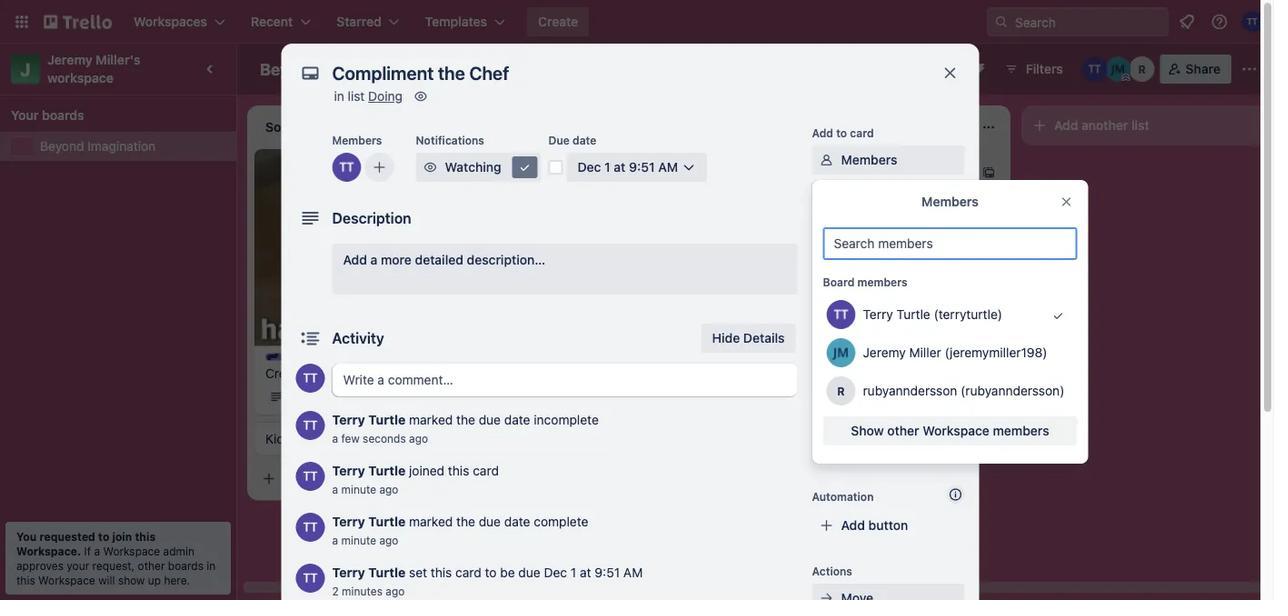 Task type: describe. For each thing, give the bounding box(es) containing it.
0 horizontal spatial imagination
[[88, 139, 156, 154]]

add another list button
[[1022, 105, 1269, 145]]

search image
[[995, 15, 1009, 29]]

add left more
[[343, 252, 367, 267]]

0 horizontal spatial beyond imagination
[[40, 139, 156, 154]]

2 vertical spatial add a card
[[284, 471, 348, 486]]

add power-ups link
[[812, 436, 965, 466]]

show
[[851, 423, 884, 438]]

a down add to card
[[827, 165, 835, 180]]

add down kickoff
[[284, 471, 308, 486]]

workspace for a
[[103, 545, 160, 557]]

a inside terry turtle marked the due date complete a minute ago
[[332, 534, 338, 546]]

1 vertical spatial power-
[[869, 443, 912, 458]]

minute inside terry turtle joined this card a minute ago
[[341, 483, 376, 496]]

request,
[[92, 559, 135, 572]]

more
[[381, 252, 412, 267]]

workspace for other
[[923, 423, 990, 438]]

1 down create instagram
[[313, 390, 318, 403]]

1 inside checkbox
[[569, 234, 574, 246]]

jeremy for jeremy miller (jeremymiller198)
[[863, 345, 906, 360]]

open information menu image
[[1211, 13, 1229, 31]]

cover
[[841, 334, 877, 349]]

a down kickoff meeting
[[311, 471, 318, 486]]

9:51 inside terry turtle set this card to be due dec 1 at 9:51 am 2 minutes ago
[[595, 565, 620, 580]]

0 horizontal spatial list
[[348, 89, 365, 104]]

terry turtle marked the due date incomplete a few seconds ago
[[332, 412, 599, 445]]

1 vertical spatial add a card
[[542, 274, 606, 289]]

9:51 inside button
[[629, 160, 655, 175]]

hide details link
[[702, 324, 796, 353]]

add down show
[[841, 443, 866, 458]]

marked for marked the due date incomplete
[[409, 412, 453, 427]]

date for incomplete
[[504, 412, 531, 427]]

jeremy miller's workspace
[[47, 52, 144, 85]]

2 horizontal spatial members
[[922, 194, 979, 209]]

seconds
[[363, 432, 406, 445]]

share
[[1186, 61, 1221, 76]]

this inside terry turtle joined this card a minute ago
[[448, 463, 470, 478]]

terry turtle (terryturtle) image left 'r' button
[[1083, 56, 1108, 82]]

turtle for terry turtle joined this card a minute ago
[[369, 463, 406, 478]]

terry for terry turtle set this card to be due dec 1 at 9:51 am 2 minutes ago
[[332, 565, 365, 580]]

1 horizontal spatial members
[[841, 152, 898, 167]]

terry turtle (terryturtle) image left 2
[[296, 564, 325, 593]]

0 horizontal spatial create from template… image
[[466, 471, 480, 486]]

description…
[[467, 252, 546, 267]]

terry turtle (terryturtle) image left few
[[296, 411, 325, 440]]

show
[[118, 574, 145, 586]]

checklist link
[[812, 218, 965, 247]]

Dec 1 checkbox
[[524, 229, 579, 251]]

terry turtle (terryturtle) image left add members to card image
[[332, 153, 361, 182]]

button
[[869, 518, 909, 533]]

join
[[112, 530, 132, 543]]

few
[[341, 432, 360, 445]]

actions
[[812, 565, 853, 577]]

watching
[[445, 160, 502, 175]]

detailed
[[415, 252, 464, 267]]

add to card
[[812, 126, 874, 139]]

attachment
[[841, 298, 912, 313]]

instagram
[[308, 365, 367, 380]]

workspace.
[[16, 545, 81, 557]]

kickoff
[[265, 431, 307, 446]]

jeremy miller (jeremymiller198) image
[[827, 338, 856, 367]]

add button
[[841, 518, 909, 533]]

add another list
[[1055, 118, 1150, 133]]

turtle for terry turtle set this card to be due dec 1 at 9:51 am 2 minutes ago
[[369, 565, 406, 580]]

due inside terry turtle set this card to be due dec 1 at 9:51 am 2 minutes ago
[[519, 565, 541, 580]]

1 vertical spatial beyond
[[40, 139, 84, 154]]

r for rubyanndersson (rubyanndersson) icon
[[1139, 63, 1146, 75]]

turtle for terry turtle (terryturtle)
[[897, 307, 931, 322]]

0 vertical spatial in
[[334, 89, 344, 104]]

jeremy for jeremy miller's workspace
[[47, 52, 93, 67]]

0 vertical spatial date
[[573, 134, 597, 146]]

add button button
[[812, 511, 965, 540]]

sm image for cover
[[818, 333, 836, 351]]

dec for dec 1
[[546, 234, 566, 246]]

0 notifications image
[[1177, 11, 1198, 33]]

terry turtle (terryturtle) image down kickoff meeting
[[296, 462, 325, 491]]

if a workspace admin approves your request, other boards in this workspace will show up here.
[[16, 545, 216, 586]]

turtle for terry turtle marked the due date complete a minute ago
[[369, 514, 406, 529]]

doing link
[[368, 89, 403, 104]]

0 horizontal spatial members
[[332, 134, 382, 146]]

sm image left the mark due date as complete checkbox
[[516, 158, 534, 176]]

thoughts
[[542, 157, 592, 170]]

you requested to join this workspace.
[[16, 530, 156, 557]]

filters
[[1026, 61, 1063, 76]]

terry turtle set this card to be due dec 1 at 9:51 am 2 minutes ago
[[332, 565, 643, 597]]

power ups image
[[941, 62, 955, 76]]

show menu image
[[1241, 60, 1259, 78]]

2
[[332, 585, 339, 597]]

dates button
[[812, 255, 965, 284]]

watching button
[[416, 153, 541, 182]]

due for complete
[[479, 514, 501, 529]]

at inside terry turtle set this card to be due dec 1 at 9:51 am 2 minutes ago
[[580, 565, 591, 580]]

a down dec 1
[[569, 274, 576, 289]]

terry turtle joined this card a minute ago
[[332, 463, 499, 496]]

in list doing
[[334, 89, 403, 104]]

dec inside terry turtle set this card to be due dec 1 at 9:51 am 2 minutes ago
[[544, 565, 567, 580]]

rubyanndersson
[[863, 383, 958, 398]]

this inside terry turtle set this card to be due dec 1 at 9:51 am 2 minutes ago
[[431, 565, 452, 580]]

thoughts thinking
[[524, 157, 592, 184]]

meeting
[[310, 431, 358, 446]]

thinking link
[[524, 167, 735, 185]]

card inside terry turtle joined this card a minute ago
[[473, 463, 499, 478]]

terry for terry turtle (terryturtle)
[[863, 307, 894, 322]]

ago inside terry turtle joined this card a minute ago
[[380, 483, 399, 496]]

0 horizontal spatial sm image
[[412, 87, 430, 105]]

description
[[332, 210, 412, 227]]

board members
[[823, 275, 908, 288]]

a inside terry turtle marked the due date incomplete a few seconds ago
[[332, 432, 338, 445]]

due date
[[549, 134, 597, 146]]

create instagram
[[265, 365, 367, 380]]

rubyanndersson (rubyanndersson)
[[863, 383, 1065, 398]]

Board name text field
[[251, 55, 424, 84]]

terry turtle (terryturtle)
[[863, 307, 1003, 322]]

add a card button for left create from template… image
[[255, 464, 458, 493]]

add up 'members' link
[[812, 126, 834, 139]]

dates
[[841, 261, 876, 276]]

custom fields button
[[812, 369, 965, 387]]

0 horizontal spatial boards
[[42, 108, 84, 123]]

automation
[[812, 490, 874, 503]]

2 minutes ago link
[[332, 585, 405, 597]]

a minute ago link for joined this card
[[332, 483, 399, 496]]

add down add to card
[[800, 165, 824, 180]]

a inside add a more detailed description… link
[[371, 252, 378, 267]]

back to home image
[[44, 7, 112, 36]]

another
[[1082, 118, 1129, 133]]

0 vertical spatial ups
[[850, 417, 872, 430]]

checklist
[[841, 225, 897, 240]]

beyond imagination inside board name text box
[[260, 59, 415, 79]]

other inside show other workspace members link
[[888, 423, 920, 438]]

color: bold red, title: "thoughts" element
[[524, 156, 592, 170]]

in inside if a workspace admin approves your request, other boards in this workspace will show up here.
[[207, 559, 216, 572]]

am inside terry turtle set this card to be due dec 1 at 9:51 am 2 minutes ago
[[624, 565, 643, 580]]

notifications
[[416, 134, 485, 146]]

(jeremymiller198)
[[945, 345, 1048, 360]]

0 vertical spatial power-
[[812, 417, 850, 430]]

dec for dec 1 at 9:51 am
[[578, 160, 601, 175]]

the for marked the due date incomplete
[[456, 412, 475, 427]]

terry turtle marked the due date complete a minute ago
[[332, 514, 589, 546]]

kickoff meeting
[[265, 431, 358, 446]]

primary element
[[0, 0, 1275, 44]]

your boards
[[11, 108, 84, 123]]

admin
[[163, 545, 195, 557]]

hide
[[712, 330, 740, 346]]

a few seconds ago link
[[332, 432, 428, 445]]

dec 1
[[546, 234, 574, 246]]

1 down instagram
[[349, 390, 354, 403]]

if
[[84, 545, 91, 557]]

sm image for checklist
[[818, 224, 836, 242]]

hide details
[[712, 330, 785, 346]]

here.
[[164, 574, 190, 586]]

attachment button
[[812, 291, 965, 320]]

activity
[[332, 330, 385, 347]]

the for marked the due date complete
[[456, 514, 475, 529]]

beyond inside board name text box
[[260, 59, 319, 79]]

list inside button
[[1132, 118, 1150, 133]]



Task type: locate. For each thing, give the bounding box(es) containing it.
board up attachment
[[823, 275, 855, 288]]

requested
[[39, 530, 95, 543]]

r inside icon
[[1139, 63, 1146, 75]]

this inside if a workspace admin approves your request, other boards in this workspace will show up here.
[[16, 574, 35, 586]]

date left 'incomplete'
[[504, 412, 531, 427]]

thinking
[[524, 169, 574, 184]]

custom fields
[[841, 371, 927, 386]]

miller
[[910, 345, 942, 360]]

imagination inside board name text box
[[323, 59, 415, 79]]

date inside terry turtle marked the due date incomplete a few seconds ago
[[504, 412, 531, 427]]

other inside if a workspace admin approves your request, other boards in this workspace will show up here.
[[138, 559, 165, 572]]

jeremy inside jeremy miller's workspace
[[47, 52, 93, 67]]

0 horizontal spatial workspace
[[38, 574, 95, 586]]

2 vertical spatial date
[[504, 514, 531, 529]]

0 vertical spatial minute
[[341, 483, 376, 496]]

1 horizontal spatial in
[[334, 89, 344, 104]]

1 vertical spatial imagination
[[88, 139, 156, 154]]

1 horizontal spatial am
[[659, 160, 678, 175]]

r right jeremy miller (jeremymiller198) image
[[1139, 63, 1146, 75]]

terry turtle (terryturtle) image
[[1242, 11, 1264, 33], [716, 229, 738, 251], [827, 300, 856, 329], [296, 513, 325, 542]]

1 inside terry turtle set this card to be due dec 1 at 9:51 am 2 minutes ago
[[571, 565, 577, 580]]

ago up the joined
[[409, 432, 428, 445]]

power-
[[812, 417, 850, 430], [869, 443, 912, 458]]

boards down admin
[[168, 559, 204, 572]]

0 vertical spatial a minute ago link
[[332, 483, 399, 496]]

1 vertical spatial 9:51
[[595, 565, 620, 580]]

1 vertical spatial marked
[[409, 514, 453, 529]]

add a card button
[[771, 158, 975, 187], [513, 267, 716, 296], [255, 464, 458, 493]]

sm image down notifications
[[421, 158, 440, 176]]

0 vertical spatial add a card
[[800, 165, 865, 180]]

jeremy up custom fields
[[863, 345, 906, 360]]

2 a minute ago link from the top
[[332, 534, 399, 546]]

boards inside if a workspace admin approves your request, other boards in this workspace will show up here.
[[168, 559, 204, 572]]

marked for marked the due date complete
[[409, 514, 453, 529]]

date for complete
[[504, 514, 531, 529]]

0 horizontal spatial at
[[580, 565, 591, 580]]

2 vertical spatial add a card button
[[255, 464, 458, 493]]

0 horizontal spatial ups
[[850, 417, 872, 430]]

due right be
[[519, 565, 541, 580]]

due inside terry turtle marked the due date incomplete a few seconds ago
[[479, 412, 501, 427]]

0 vertical spatial to
[[837, 126, 848, 139]]

card inside terry turtle set this card to be due dec 1 at 9:51 am 2 minutes ago
[[456, 565, 482, 580]]

create button
[[527, 7, 589, 36]]

terry turtle (terryturtle) image up terry turtle marked the due date incomplete a few seconds ago
[[458, 386, 480, 408]]

Search field
[[1009, 8, 1168, 35]]

a left more
[[371, 252, 378, 267]]

the up terry turtle set this card to be due dec 1 at 9:51 am 2 minutes ago
[[456, 514, 475, 529]]

a inside terry turtle joined this card a minute ago
[[332, 483, 338, 496]]

ago inside terry turtle marked the due date incomplete a few seconds ago
[[409, 432, 428, 445]]

terry turtle (terryturtle) image
[[1083, 56, 1108, 82], [332, 153, 361, 182], [296, 364, 325, 393], [458, 386, 480, 408], [296, 411, 325, 440], [296, 462, 325, 491], [296, 564, 325, 593]]

0 vertical spatial sm image
[[412, 87, 430, 105]]

1 vertical spatial the
[[456, 514, 475, 529]]

marked up the joined
[[409, 412, 453, 427]]

beyond imagination link
[[40, 137, 225, 155]]

members up search members text box
[[922, 194, 979, 209]]

0 vertical spatial the
[[456, 412, 475, 427]]

sm image inside 'members' link
[[818, 151, 836, 169]]

ago right minutes
[[386, 585, 405, 597]]

0 vertical spatial list
[[348, 89, 365, 104]]

1 horizontal spatial add a card
[[542, 274, 606, 289]]

this inside you requested to join this workspace.
[[135, 530, 156, 543]]

to up 'members' link
[[837, 126, 848, 139]]

1 vertical spatial am
[[624, 565, 643, 580]]

this member was added to card image
[[1040, 296, 1078, 335]]

date inside terry turtle marked the due date complete a minute ago
[[504, 514, 531, 529]]

board down create button
[[524, 61, 560, 76]]

miller's
[[96, 52, 141, 67]]

1 horizontal spatial beyond
[[260, 59, 319, 79]]

1 vertical spatial jeremy
[[863, 345, 906, 360]]

workspace down your
[[38, 574, 95, 586]]

1 horizontal spatial add a card button
[[513, 267, 716, 296]]

star or unstar board image
[[435, 62, 450, 76]]

sm image
[[412, 87, 430, 105], [818, 589, 836, 600]]

marked down terry turtle joined this card a minute ago
[[409, 514, 453, 529]]

power- down show
[[869, 443, 912, 458]]

members
[[332, 134, 382, 146], [841, 152, 898, 167], [922, 194, 979, 209]]

sm image down add to card
[[818, 151, 836, 169]]

terry for terry turtle joined this card a minute ago
[[332, 463, 365, 478]]

1 vertical spatial workspace
[[103, 545, 160, 557]]

sm image left labels on the top of page
[[818, 187, 836, 205]]

show other workspace members
[[851, 423, 1050, 438]]

sm image right doing
[[412, 87, 430, 105]]

add members to card image
[[372, 158, 387, 176]]

1 horizontal spatial jeremy
[[863, 345, 906, 360]]

workspace down join
[[103, 545, 160, 557]]

beyond imagination
[[260, 59, 415, 79], [40, 139, 156, 154]]

dec
[[578, 160, 601, 175], [546, 234, 566, 246], [544, 565, 567, 580]]

1 vertical spatial minute
[[341, 534, 376, 546]]

turtle for terry turtle marked the due date incomplete a few seconds ago
[[369, 412, 406, 427]]

create
[[538, 14, 578, 29], [265, 365, 305, 380]]

beyond imagination up in list doing
[[260, 59, 415, 79]]

list left doing
[[348, 89, 365, 104]]

rubyanndersson (rubyanndersson) element
[[827, 376, 856, 406]]

1 inside button
[[605, 160, 611, 175]]

0 vertical spatial marked
[[409, 412, 453, 427]]

Write a comment text field
[[332, 364, 798, 396]]

workspace visible image
[[468, 62, 482, 76]]

at right thoughts on the left top of page
[[614, 160, 626, 175]]

add down dec 1 checkbox
[[542, 274, 566, 289]]

up
[[148, 574, 161, 586]]

due left 'incomplete'
[[479, 412, 501, 427]]

details
[[744, 330, 785, 346]]

sm image inside checklist link
[[818, 224, 836, 242]]

terry inside terry turtle marked the due date incomplete a few seconds ago
[[332, 412, 365, 427]]

this right the joined
[[448, 463, 470, 478]]

board for board members
[[823, 275, 855, 288]]

at inside button
[[614, 160, 626, 175]]

r for rubyanndersson (rubyanndersson) element
[[838, 385, 845, 397]]

workspace down the rubyanndersson (rubyanndersson)
[[923, 423, 990, 438]]

show other workspace members link
[[823, 416, 1078, 446]]

2 vertical spatial dec
[[544, 565, 567, 580]]

sm image inside labels link
[[818, 187, 836, 205]]

terry for terry turtle marked the due date incomplete a few seconds ago
[[332, 412, 365, 427]]

color: purple, title: none image
[[265, 353, 302, 360]]

dec inside checkbox
[[546, 234, 566, 246]]

2 marked from the top
[[409, 514, 453, 529]]

1 horizontal spatial members
[[993, 423, 1050, 438]]

1 horizontal spatial board
[[823, 275, 855, 288]]

2 the from the top
[[456, 514, 475, 529]]

other
[[888, 423, 920, 438], [138, 559, 165, 572]]

1
[[605, 160, 611, 175], [569, 234, 574, 246], [313, 390, 318, 403], [349, 390, 354, 403], [571, 565, 577, 580]]

to left join
[[98, 530, 109, 543]]

dec inside button
[[578, 160, 601, 175]]

to
[[837, 126, 848, 139], [98, 530, 109, 543], [485, 565, 497, 580]]

1 horizontal spatial create
[[538, 14, 578, 29]]

1 horizontal spatial sm image
[[818, 589, 836, 600]]

sm image for members
[[818, 151, 836, 169]]

jeremy up workspace
[[47, 52, 93, 67]]

sm image down actions
[[818, 589, 836, 600]]

board
[[524, 61, 560, 76], [823, 275, 855, 288]]

0 vertical spatial members
[[332, 134, 382, 146]]

imagination up in list doing
[[323, 59, 415, 79]]

a minute ago link down kickoff meeting link
[[332, 483, 399, 496]]

1 the from the top
[[456, 412, 475, 427]]

ago inside terry turtle marked the due date complete a minute ago
[[380, 534, 399, 546]]

0 vertical spatial at
[[614, 160, 626, 175]]

Mark due date as complete checkbox
[[549, 160, 563, 175]]

2 vertical spatial due
[[519, 565, 541, 580]]

to inside you requested to join this workspace.
[[98, 530, 109, 543]]

turtle inside terry turtle marked the due date incomplete a few seconds ago
[[369, 412, 406, 427]]

be
[[500, 565, 515, 580]]

0 horizontal spatial other
[[138, 559, 165, 572]]

beyond
[[260, 59, 319, 79], [40, 139, 84, 154]]

1 vertical spatial members
[[993, 423, 1050, 438]]

2 minute from the top
[[341, 534, 376, 546]]

1 vertical spatial a minute ago link
[[332, 534, 399, 546]]

to inside terry turtle set this card to be due dec 1 at 9:51 am 2 minutes ago
[[485, 565, 497, 580]]

add a card button down few
[[255, 464, 458, 493]]

marked inside terry turtle marked the due date complete a minute ago
[[409, 514, 453, 529]]

1 horizontal spatial 9:51
[[629, 160, 655, 175]]

a inside if a workspace admin approves your request, other boards in this workspace will show up here.
[[94, 545, 100, 557]]

jeremy miller (jeremymiller198) image
[[1106, 56, 1132, 82]]

0 vertical spatial imagination
[[323, 59, 415, 79]]

ago
[[409, 432, 428, 445], [380, 483, 399, 496], [380, 534, 399, 546], [386, 585, 405, 597]]

turtle up "2 minutes ago" link at bottom
[[369, 565, 406, 580]]

add a card down dec 1
[[542, 274, 606, 289]]

at down the complete
[[580, 565, 591, 580]]

joined
[[409, 463, 445, 478]]

1 vertical spatial boards
[[168, 559, 204, 572]]

create for create
[[538, 14, 578, 29]]

a left few
[[332, 432, 338, 445]]

other up add power-ups
[[888, 423, 920, 438]]

dec 1 at 9:51 am
[[578, 160, 678, 175]]

1 vertical spatial create from template… image
[[466, 471, 480, 486]]

approves
[[16, 559, 64, 572]]

due for incomplete
[[479, 412, 501, 427]]

1 vertical spatial at
[[580, 565, 591, 580]]

this right set
[[431, 565, 452, 580]]

0 vertical spatial 9:51
[[629, 160, 655, 175]]

(rubyanndersson)
[[961, 383, 1065, 398]]

ups
[[850, 417, 872, 430], [912, 443, 935, 458]]

1 horizontal spatial boards
[[168, 559, 204, 572]]

imagination down your boards with 1 items element
[[88, 139, 156, 154]]

2 horizontal spatial add a card
[[800, 165, 865, 180]]

dec up "description…"
[[546, 234, 566, 246]]

add a more detailed description… link
[[332, 244, 798, 295]]

due
[[549, 134, 570, 146]]

marked inside terry turtle marked the due date incomplete a few seconds ago
[[409, 412, 453, 427]]

workspace
[[923, 423, 990, 438], [103, 545, 160, 557], [38, 574, 95, 586]]

r button
[[1130, 56, 1155, 82]]

the up terry turtle joined this card a minute ago
[[456, 412, 475, 427]]

due
[[479, 412, 501, 427], [479, 514, 501, 529], [519, 565, 541, 580]]

2 horizontal spatial to
[[837, 126, 848, 139]]

0 vertical spatial boards
[[42, 108, 84, 123]]

terry inside terry turtle marked the due date complete a minute ago
[[332, 514, 365, 529]]

jeremy
[[47, 52, 93, 67], [863, 345, 906, 360]]

beyond imagination down your boards with 1 items element
[[40, 139, 156, 154]]

0 vertical spatial add a card button
[[771, 158, 975, 187]]

0 horizontal spatial add a card
[[284, 471, 348, 486]]

the inside terry turtle marked the due date incomplete a few seconds ago
[[456, 412, 475, 427]]

power- down rubyanndersson (rubyanndersson) element
[[812, 417, 850, 430]]

Search members text field
[[823, 227, 1078, 260]]

create from template… image up search members text box
[[982, 165, 997, 180]]

terry inside terry turtle joined this card a minute ago
[[332, 463, 365, 478]]

ups down show other workspace members
[[912, 443, 935, 458]]

1 vertical spatial r
[[838, 385, 845, 397]]

1 right thoughts on the left top of page
[[605, 160, 611, 175]]

0 vertical spatial am
[[659, 160, 678, 175]]

your
[[11, 108, 39, 123]]

create inside button
[[538, 14, 578, 29]]

1 minute from the top
[[341, 483, 376, 496]]

will
[[98, 574, 115, 586]]

incomplete
[[534, 412, 599, 427]]

1 horizontal spatial at
[[614, 160, 626, 175]]

1 vertical spatial date
[[504, 412, 531, 427]]

add a more detailed description…
[[343, 252, 546, 267]]

0 horizontal spatial r
[[838, 385, 845, 397]]

set
[[409, 565, 427, 580]]

the inside terry turtle marked the due date complete a minute ago
[[456, 514, 475, 529]]

1 vertical spatial in
[[207, 559, 216, 572]]

add a card
[[800, 165, 865, 180], [542, 274, 606, 289], [284, 471, 348, 486]]

you
[[16, 530, 37, 543]]

1 horizontal spatial imagination
[[323, 59, 415, 79]]

ago inside terry turtle set this card to be due dec 1 at 9:51 am 2 minutes ago
[[386, 585, 405, 597]]

1 vertical spatial ups
[[912, 443, 935, 458]]

0 vertical spatial other
[[888, 423, 920, 438]]

minutes
[[342, 585, 383, 597]]

sm image inside cover link
[[818, 333, 836, 351]]

add a card button down dec 1
[[513, 267, 716, 296]]

ago down 'seconds'
[[380, 483, 399, 496]]

add down automation
[[841, 518, 866, 533]]

2 vertical spatial members
[[922, 194, 979, 209]]

sm image left checklist on the right of the page
[[818, 224, 836, 242]]

terry turtle (terryturtle) image inside primary element
[[1242, 11, 1264, 33]]

terry for terry turtle marked the due date complete a minute ago
[[332, 514, 365, 529]]

filters button
[[999, 55, 1069, 84]]

2 vertical spatial workspace
[[38, 574, 95, 586]]

1 horizontal spatial create from template… image
[[982, 165, 997, 180]]

1 horizontal spatial workspace
[[103, 545, 160, 557]]

add power-ups
[[841, 443, 935, 458]]

0 vertical spatial beyond imagination
[[260, 59, 415, 79]]

custom
[[841, 371, 888, 386]]

power-ups
[[812, 417, 872, 430]]

members link
[[812, 145, 965, 175]]

board for board
[[524, 61, 560, 76]]

am
[[659, 160, 678, 175], [624, 565, 643, 580]]

a right if
[[94, 545, 100, 557]]

am inside the dec 1 at 9:51 am button
[[659, 160, 678, 175]]

turtle inside terry turtle joined this card a minute ago
[[369, 463, 406, 478]]

0 vertical spatial r
[[1139, 63, 1146, 75]]

None text field
[[323, 56, 923, 89]]

1 marked from the top
[[409, 412, 453, 427]]

a minute ago link for marked the due date complete
[[332, 534, 399, 546]]

rubyanndersson (rubyanndersson) image
[[1130, 56, 1155, 82]]

fields
[[891, 371, 927, 386]]

1 horizontal spatial to
[[485, 565, 497, 580]]

card
[[850, 126, 874, 139], [838, 165, 865, 180], [580, 274, 606, 289], [473, 463, 499, 478], [321, 471, 348, 486], [456, 565, 482, 580]]

0 vertical spatial members
[[858, 275, 908, 288]]

0 horizontal spatial in
[[207, 559, 216, 572]]

r
[[1139, 63, 1146, 75], [838, 385, 845, 397]]

0 horizontal spatial members
[[858, 275, 908, 288]]

date left the complete
[[504, 514, 531, 529]]

1 horizontal spatial power-
[[869, 443, 912, 458]]

other up up on the bottom left
[[138, 559, 165, 572]]

terry turtle (terryturtle) image down color: purple, title: none image in the bottom of the page
[[296, 364, 325, 393]]

turtle up cover link
[[897, 307, 931, 322]]

2 vertical spatial to
[[485, 565, 497, 580]]

j
[[20, 58, 31, 80]]

at
[[614, 160, 626, 175], [580, 565, 591, 580]]

1 vertical spatial other
[[138, 559, 165, 572]]

turtle inside terry turtle marked the due date complete a minute ago
[[369, 514, 406, 529]]

ups down rubyanndersson (rubyanndersson) element
[[850, 417, 872, 430]]

0 horizontal spatial power-
[[812, 417, 850, 430]]

r up power-ups
[[838, 385, 845, 397]]

terry inside terry turtle set this card to be due dec 1 at 9:51 am 2 minutes ago
[[332, 565, 365, 580]]

members up labels on the top of page
[[841, 152, 898, 167]]

1 vertical spatial sm image
[[818, 589, 836, 600]]

workspace inside show other workspace members link
[[923, 423, 990, 438]]

turtle down 'seconds'
[[369, 463, 406, 478]]

to left be
[[485, 565, 497, 580]]

1 down thinking
[[569, 234, 574, 246]]

members down (rubyanndersson)
[[993, 423, 1050, 438]]

0 vertical spatial due
[[479, 412, 501, 427]]

2 horizontal spatial add a card button
[[771, 158, 975, 187]]

turtle up 'seconds'
[[369, 412, 406, 427]]

ago up "2 minutes ago" link at bottom
[[380, 534, 399, 546]]

complete
[[534, 514, 589, 529]]

add left another
[[1055, 118, 1079, 133]]

boards right your
[[42, 108, 84, 123]]

members up attachment
[[858, 275, 908, 288]]

sm image
[[818, 151, 836, 169], [421, 158, 440, 176], [516, 158, 534, 176], [818, 187, 836, 205], [818, 224, 836, 242], [818, 333, 836, 351]]

1 down the complete
[[571, 565, 577, 580]]

workspace
[[47, 70, 114, 85]]

due up be
[[479, 514, 501, 529]]

1 horizontal spatial beyond imagination
[[260, 59, 415, 79]]

sm image left cover
[[818, 333, 836, 351]]

1 vertical spatial due
[[479, 514, 501, 529]]

list right another
[[1132, 118, 1150, 133]]

sm image for watching
[[421, 158, 440, 176]]

this down the approves at the bottom left
[[16, 574, 35, 586]]

add a card button up labels on the top of page
[[771, 158, 975, 187]]

0 vertical spatial dec
[[578, 160, 601, 175]]

1 vertical spatial beyond imagination
[[40, 139, 156, 154]]

0 vertical spatial beyond
[[260, 59, 319, 79]]

1 vertical spatial board
[[823, 275, 855, 288]]

turtle inside terry turtle set this card to be due dec 1 at 9:51 am 2 minutes ago
[[369, 565, 406, 580]]

dec down due date
[[578, 160, 601, 175]]

cover link
[[812, 327, 965, 356]]

9:51
[[629, 160, 655, 175], [595, 565, 620, 580]]

create for create instagram
[[265, 365, 305, 380]]

create instagram link
[[265, 364, 476, 382]]

boards
[[42, 108, 84, 123], [168, 559, 204, 572]]

members
[[858, 275, 908, 288], [993, 423, 1050, 438]]

1 vertical spatial list
[[1132, 118, 1150, 133]]

add a card button for the rightmost create from template… image
[[771, 158, 975, 187]]

automation image
[[966, 55, 992, 80]]

this right join
[[135, 530, 156, 543]]

members up add members to card image
[[332, 134, 382, 146]]

due inside terry turtle marked the due date complete a minute ago
[[479, 514, 501, 529]]

0 horizontal spatial to
[[98, 530, 109, 543]]

0 horizontal spatial create
[[265, 365, 305, 380]]

a up 2
[[332, 534, 338, 546]]

doing
[[368, 89, 403, 104]]

create up the board link
[[538, 14, 578, 29]]

0 horizontal spatial board
[[524, 61, 560, 76]]

minute down few
[[341, 483, 376, 496]]

1 a minute ago link from the top
[[332, 483, 399, 496]]

dec right be
[[544, 565, 567, 580]]

minute inside terry turtle marked the due date complete a minute ago
[[341, 534, 376, 546]]

your boards with 1 items element
[[11, 105, 216, 126]]

0 horizontal spatial add a card button
[[255, 464, 458, 493]]

your
[[67, 559, 89, 572]]

create from template… image
[[982, 165, 997, 180], [466, 471, 480, 486]]

create from template… image right the joined
[[466, 471, 480, 486]]



Task type: vqa. For each thing, say whether or not it's contained in the screenshot.
the topmost At
yes



